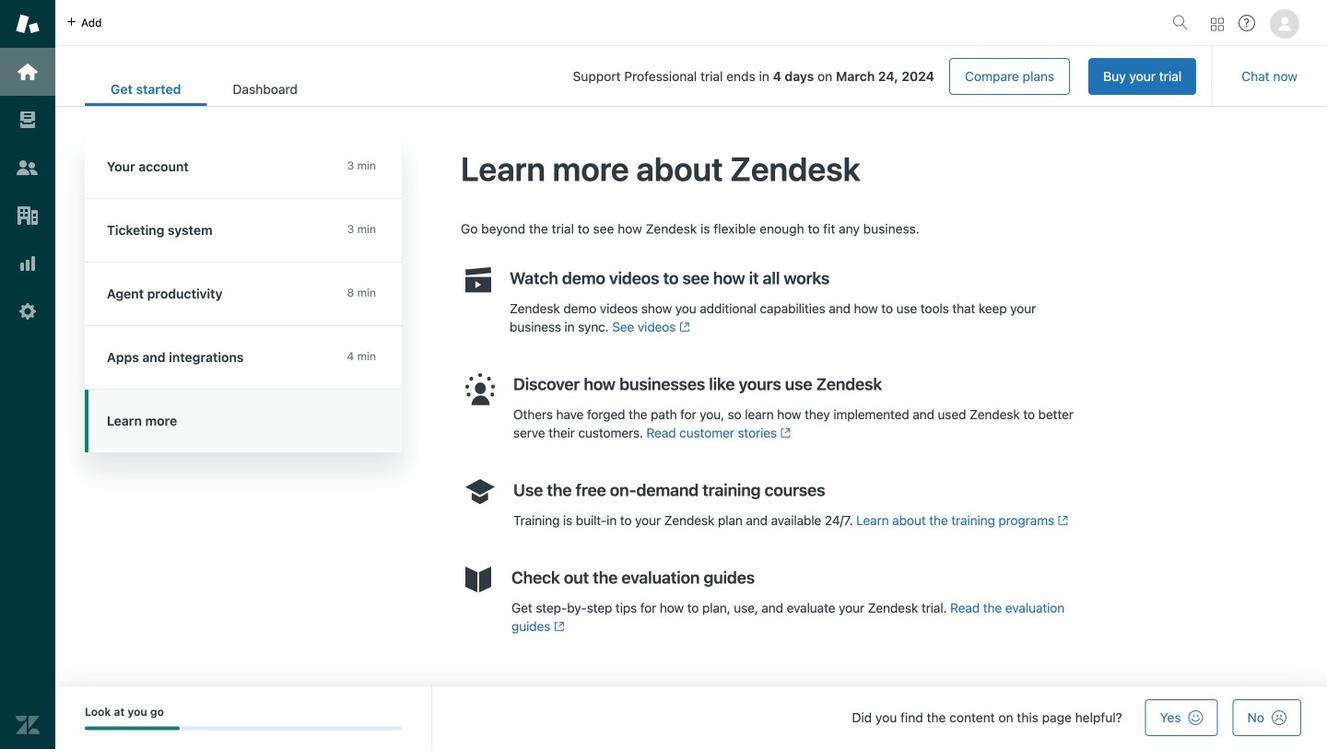 Task type: describe. For each thing, give the bounding box(es) containing it.
(opens in a new tab) image
[[676, 322, 690, 333]]

main element
[[0, 0, 55, 749]]

admin image
[[16, 300, 40, 324]]

March 24, 2024 text field
[[836, 69, 935, 84]]

2 vertical spatial (opens in a new tab) image
[[551, 621, 565, 632]]

zendesk support image
[[16, 12, 40, 36]]

2 horizontal spatial (opens in a new tab) image
[[1055, 515, 1069, 526]]



Task type: vqa. For each thing, say whether or not it's contained in the screenshot.
the zendesk image
yes



Task type: locate. For each thing, give the bounding box(es) containing it.
reporting image
[[16, 252, 40, 276]]

(opens in a new tab) image
[[777, 428, 791, 439], [1055, 515, 1069, 526], [551, 621, 565, 632]]

organizations image
[[16, 204, 40, 228]]

zendesk image
[[16, 714, 40, 737]]

tab
[[207, 72, 323, 106]]

get started image
[[16, 60, 40, 84]]

get help image
[[1239, 15, 1256, 31]]

heading
[[85, 136, 402, 199]]

1 vertical spatial (opens in a new tab) image
[[1055, 515, 1069, 526]]

progress bar
[[85, 727, 402, 730]]

0 horizontal spatial (opens in a new tab) image
[[551, 621, 565, 632]]

tab list
[[85, 72, 323, 106]]

0 vertical spatial (opens in a new tab) image
[[777, 428, 791, 439]]

1 horizontal spatial (opens in a new tab) image
[[777, 428, 791, 439]]

customers image
[[16, 156, 40, 180]]

zendesk products image
[[1211, 18, 1224, 31]]

views image
[[16, 108, 40, 132]]



